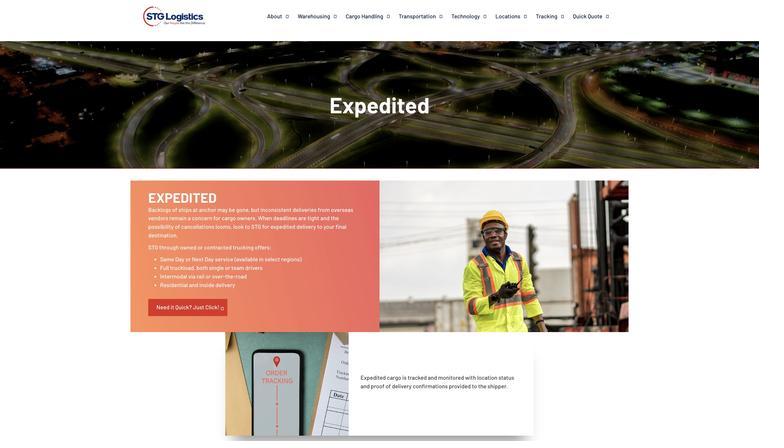 Task type: vqa. For each thing, say whether or not it's contained in the screenshot.
newsletter on the bottom of page
no



Task type: describe. For each thing, give the bounding box(es) containing it.
just
[[193, 304, 204, 311]]

expedited
[[271, 224, 295, 230]]

from
[[318, 207, 330, 213]]

expedited backlogs of ships at anchor may be gone, but inconsistent deliveries from overseas vendors remain a concern for cargo owners. when deadlines are tight and the possibility of cancellations looms, look to stg for expedited delivery to your final destination.
[[148, 189, 353, 239]]

offers:
[[255, 244, 272, 251]]

but
[[251, 207, 259, 213]]

the-
[[225, 274, 236, 280]]

deadlines
[[273, 215, 297, 222]]

handling
[[362, 13, 383, 20]]

road
[[236, 274, 247, 280]]

owned
[[180, 244, 197, 251]]

team
[[231, 265, 244, 272]]

0 vertical spatial of
[[172, 207, 177, 213]]

next
[[192, 256, 204, 263]]

full
[[160, 265, 169, 272]]

confirmations
[[413, 384, 448, 390]]

contracted
[[204, 244, 232, 251]]

technology
[[452, 13, 480, 20]]

quick
[[573, 13, 587, 20]]

overseas
[[331, 207, 353, 213]]

status
[[499, 375, 514, 382]]

remain
[[169, 215, 187, 222]]

tracking link
[[536, 13, 573, 20]]

warehousing
[[298, 13, 330, 20]]

it
[[171, 304, 174, 311]]

concern
[[192, 215, 212, 222]]

cargo handling
[[346, 13, 383, 20]]

ships
[[178, 207, 192, 213]]

same day or next day service (available in select regions) full truckload, both single or team drivers intermodal via rail or over-the-road residential and inside delivery
[[160, 256, 302, 289]]

1 horizontal spatial to
[[317, 224, 323, 230]]

expedited for expedited backlogs of ships at anchor may be gone, but inconsistent deliveries from overseas vendors remain a concern for cargo owners. when deadlines are tight and the possibility of cancellations looms, look to stg for expedited delivery to your final destination.
[[148, 189, 217, 206]]

locations link
[[496, 13, 536, 20]]

final
[[336, 224, 347, 230]]

of inside expedited cargo is tracked and monitored with location status and proof of delivery confirmations provided to the shipper.
[[386, 384, 391, 390]]

looms,
[[216, 224, 232, 230]]

0 horizontal spatial to
[[245, 224, 250, 230]]

when
[[258, 215, 272, 222]]

quick quote link
[[573, 13, 618, 20]]

gone,
[[236, 207, 250, 213]]

warehousing link
[[298, 13, 346, 20]]

1 vertical spatial for
[[262, 224, 269, 230]]

transportation link
[[399, 13, 452, 20]]

cargo inside expedited cargo is tracked and monitored with location status and proof of delivery confirmations provided to the shipper.
[[387, 375, 401, 382]]

need
[[156, 304, 170, 311]]

stg through owned or contracted trucking offers:
[[148, 244, 272, 251]]

or left the next
[[186, 256, 191, 263]]

a
[[188, 215, 191, 222]]

be
[[229, 207, 235, 213]]

technology link
[[452, 13, 496, 20]]

location
[[477, 375, 498, 382]]

click!
[[205, 304, 219, 311]]

inconsistent
[[261, 207, 292, 213]]

your
[[324, 224, 335, 230]]

and left proof
[[361, 384, 370, 390]]

0 horizontal spatial stg
[[148, 244, 158, 251]]

0 vertical spatial for
[[213, 215, 221, 222]]

regions)
[[281, 256, 302, 263]]

tight
[[308, 215, 319, 222]]



Task type: locate. For each thing, give the bounding box(es) containing it.
delivery inside same day or next day service (available in select regions) full truckload, both single or team drivers intermodal via rail or over-the-road residential and inside delivery
[[216, 282, 235, 289]]

or right rail
[[206, 274, 211, 280]]

deliveries
[[293, 207, 317, 213]]

0 horizontal spatial day
[[175, 256, 184, 263]]

delivery down are
[[297, 224, 316, 230]]

to down 'with'
[[472, 384, 477, 390]]

and down via
[[189, 282, 198, 289]]

the up your
[[331, 215, 339, 222]]

quick quote
[[573, 13, 603, 20]]

of right proof
[[386, 384, 391, 390]]

or up the-
[[225, 265, 230, 272]]

destination.
[[148, 232, 178, 239]]

for down when
[[262, 224, 269, 230]]

need it quick? just click!
[[156, 304, 219, 311]]

2 day from the left
[[205, 256, 214, 263]]

1 vertical spatial delivery
[[216, 282, 235, 289]]

2 vertical spatial delivery
[[392, 384, 412, 390]]

expedited
[[330, 92, 430, 118], [148, 189, 217, 206], [361, 375, 386, 382]]

0 vertical spatial the
[[331, 215, 339, 222]]

of
[[172, 207, 177, 213], [175, 224, 180, 230], [386, 384, 391, 390]]

about
[[267, 13, 282, 20]]

stg down destination.
[[148, 244, 158, 251]]

the inside expedited cargo is tracked and monitored with location status and proof of delivery confirmations provided to the shipper.
[[478, 384, 487, 390]]

cargo
[[222, 215, 236, 222], [387, 375, 401, 382]]

through
[[159, 244, 179, 251]]

cargo left is
[[387, 375, 401, 382]]

delivery inside expedited cargo is tracked and monitored with location status and proof of delivery confirmations provided to the shipper.
[[392, 384, 412, 390]]

1 horizontal spatial cargo
[[387, 375, 401, 382]]

1 day from the left
[[175, 256, 184, 263]]

or right owned
[[198, 244, 203, 251]]

day up both
[[205, 256, 214, 263]]

is
[[402, 375, 407, 382]]

tracking
[[536, 13, 558, 20]]

1 vertical spatial stg
[[148, 244, 158, 251]]

anchor
[[199, 207, 216, 213]]

delivery
[[297, 224, 316, 230], [216, 282, 235, 289], [392, 384, 412, 390]]

stg usa image
[[141, 0, 207, 35]]

1 horizontal spatial stg
[[251, 224, 261, 230]]

possibility
[[148, 224, 174, 230]]

0 horizontal spatial for
[[213, 215, 221, 222]]

cancellations
[[181, 224, 214, 230]]

expedited for expedited
[[330, 92, 430, 118]]

shipper.
[[488, 384, 508, 390]]

transportation
[[399, 13, 436, 20]]

truckload,
[[170, 265, 195, 272]]

the down location
[[478, 384, 487, 390]]

intermodal
[[160, 274, 187, 280]]

stg down when
[[251, 224, 261, 230]]

delivery down the-
[[216, 282, 235, 289]]

quick?
[[175, 304, 192, 311]]

of up remain at left
[[172, 207, 177, 213]]

0 vertical spatial stg
[[251, 224, 261, 230]]

cargo down be
[[222, 215, 236, 222]]

0 horizontal spatial delivery
[[216, 282, 235, 289]]

expedited inside expedited backlogs of ships at anchor may be gone, but inconsistent deliveries from overseas vendors remain a concern for cargo owners. when deadlines are tight and the possibility of cancellations looms, look to stg for expedited delivery to your final destination.
[[148, 189, 217, 206]]

over-
[[212, 274, 225, 280]]

same
[[160, 256, 174, 263]]

and inside same day or next day service (available in select regions) full truckload, both single or team drivers intermodal via rail or over-the-road residential and inside delivery
[[189, 282, 198, 289]]

select
[[265, 256, 280, 263]]

1 vertical spatial expedited
[[148, 189, 217, 206]]

single
[[209, 265, 224, 272]]

0 horizontal spatial cargo
[[222, 215, 236, 222]]

(available
[[235, 256, 258, 263]]

and inside expedited backlogs of ships at anchor may be gone, but inconsistent deliveries from overseas vendors remain a concern for cargo owners. when deadlines are tight and the possibility of cancellations looms, look to stg for expedited delivery to your final destination.
[[321, 215, 330, 222]]

trucking
[[233, 244, 254, 251]]

expedited inside expedited cargo is tracked and monitored with location status and proof of delivery confirmations provided to the shipper.
[[361, 375, 386, 382]]

stg
[[251, 224, 261, 230], [148, 244, 158, 251]]

the inside expedited backlogs of ships at anchor may be gone, but inconsistent deliveries from overseas vendors remain a concern for cargo owners. when deadlines are tight and the possibility of cancellations looms, look to stg for expedited delivery to your final destination.
[[331, 215, 339, 222]]

and down from
[[321, 215, 330, 222]]

the
[[331, 215, 339, 222], [478, 384, 487, 390]]

0 vertical spatial cargo
[[222, 215, 236, 222]]

expedited for expedited cargo is tracked and monitored with location status and proof of delivery confirmations provided to the shipper.
[[361, 375, 386, 382]]

day up truckload,
[[175, 256, 184, 263]]

with
[[465, 375, 476, 382]]

cargo handling link
[[346, 13, 399, 20]]

proof
[[371, 384, 385, 390]]

2 horizontal spatial delivery
[[392, 384, 412, 390]]

day
[[175, 256, 184, 263], [205, 256, 214, 263]]

1 vertical spatial cargo
[[387, 375, 401, 382]]

2 horizontal spatial to
[[472, 384, 477, 390]]

provided
[[449, 384, 471, 390]]

tracked
[[408, 375, 427, 382]]

need it quick? just click! link
[[148, 299, 228, 317]]

locations
[[496, 13, 521, 20]]

at
[[193, 207, 198, 213]]

to
[[245, 224, 250, 230], [317, 224, 323, 230], [472, 384, 477, 390]]

cargo inside expedited backlogs of ships at anchor may be gone, but inconsistent deliveries from overseas vendors remain a concern for cargo owners. when deadlines are tight and the possibility of cancellations looms, look to stg for expedited delivery to your final destination.
[[222, 215, 236, 222]]

rail
[[197, 274, 204, 280]]

backlogs
[[148, 207, 171, 213]]

1 vertical spatial the
[[478, 384, 487, 390]]

2 vertical spatial expedited
[[361, 375, 386, 382]]

delivery down is
[[392, 384, 412, 390]]

and up the confirmations
[[428, 375, 437, 382]]

0 horizontal spatial the
[[331, 215, 339, 222]]

1 horizontal spatial delivery
[[297, 224, 316, 230]]

0 vertical spatial expedited
[[330, 92, 430, 118]]

1 horizontal spatial day
[[205, 256, 214, 263]]

look
[[233, 224, 244, 230]]

both
[[197, 265, 208, 272]]

residential
[[160, 282, 188, 289]]

to left your
[[317, 224, 323, 230]]

are
[[298, 215, 306, 222]]

in
[[259, 256, 264, 263]]

quote
[[588, 13, 603, 20]]

delivery inside expedited backlogs of ships at anchor may be gone, but inconsistent deliveries from overseas vendors remain a concern for cargo owners. when deadlines are tight and the possibility of cancellations looms, look to stg for expedited delivery to your final destination.
[[297, 224, 316, 230]]

0 vertical spatial delivery
[[297, 224, 316, 230]]

to inside expedited cargo is tracked and monitored with location status and proof of delivery confirmations provided to the shipper.
[[472, 384, 477, 390]]

inside
[[199, 282, 214, 289]]

owners.
[[237, 215, 257, 222]]

stg inside expedited backlogs of ships at anchor may be gone, but inconsistent deliveries from overseas vendors remain a concern for cargo owners. when deadlines are tight and the possibility of cancellations looms, look to stg for expedited delivery to your final destination.
[[251, 224, 261, 230]]

expedited cargo is tracked and monitored with location status and proof of delivery confirmations provided to the shipper.
[[361, 375, 514, 390]]

via
[[188, 274, 196, 280]]

may
[[217, 207, 228, 213]]

1 horizontal spatial for
[[262, 224, 269, 230]]

1 vertical spatial of
[[175, 224, 180, 230]]

cargo
[[346, 13, 360, 20]]

monitored
[[438, 375, 464, 382]]

of down remain at left
[[175, 224, 180, 230]]

2 vertical spatial of
[[386, 384, 391, 390]]

for down may at the left top
[[213, 215, 221, 222]]

to down the owners.
[[245, 224, 250, 230]]

service
[[215, 256, 233, 263]]

for
[[213, 215, 221, 222], [262, 224, 269, 230]]

about link
[[267, 13, 298, 20]]

vendors
[[148, 215, 168, 222]]

1 horizontal spatial the
[[478, 384, 487, 390]]

drivers
[[245, 265, 263, 272]]



